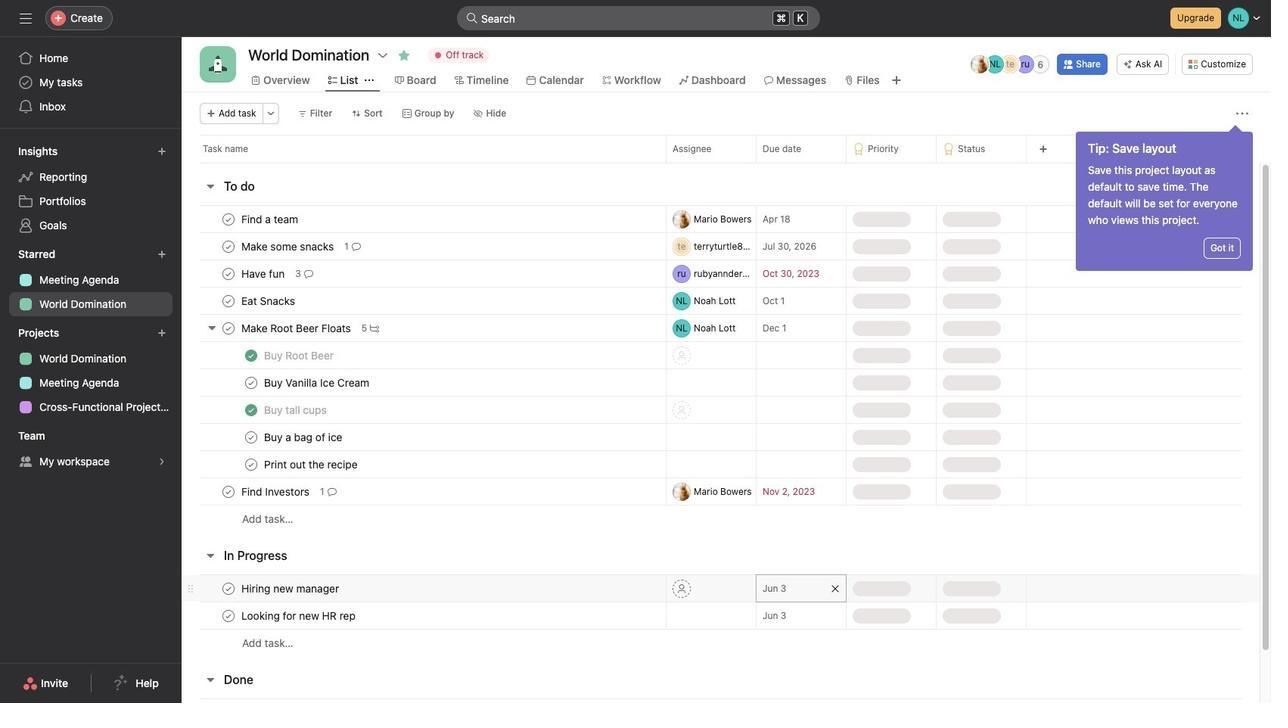Task type: describe. For each thing, give the bounding box(es) containing it.
hiring new manager cell
[[182, 575, 666, 603]]

mark complete image for make some snacks cell
[[220, 237, 238, 255]]

task name text field for eat snacks cell
[[238, 293, 300, 308]]

mark complete image for mark complete checkbox within make root beer floats cell
[[220, 319, 238, 337]]

starred element
[[0, 241, 182, 319]]

completed checkbox for task name text field inside the buy tall cups cell
[[242, 401, 260, 419]]

collapse task list for this group image for header in progress tree grid on the bottom of page
[[204, 550, 216, 562]]

collapse task list for this group image for the header to do tree grid
[[204, 180, 216, 192]]

show options image
[[377, 49, 389, 61]]

1 comment image
[[327, 487, 337, 496]]

print out the recipe cell
[[182, 450, 666, 478]]

task name text field for completed image
[[261, 348, 338, 363]]

3 comments image
[[304, 269, 313, 278]]

collapse subtask list for the task make root beer floats image
[[206, 322, 218, 334]]

mark complete image for the find a team 'cell'
[[220, 210, 238, 228]]

buy vanilla ice cream cell
[[182, 369, 666, 397]]

rocket image
[[209, 55, 227, 73]]

mark complete checkbox for the find a team 'cell'
[[220, 210, 238, 228]]

task name text field for mark complete icon in the the 'find investors' "cell"
[[238, 484, 314, 499]]

make some snacks cell
[[182, 232, 666, 260]]

mark complete image for mark complete checkbox within 'hiring new manager' cell
[[220, 579, 238, 598]]

mark complete image for "print out the recipe" cell
[[242, 455, 260, 473]]

mark complete image for the 'find investors' "cell"
[[220, 483, 238, 501]]

task name text field for make some snacks cell's mark complete icon
[[238, 239, 338, 254]]

projects element
[[0, 319, 182, 422]]

task name text field for buy a bag of ice cell
[[261, 430, 347, 445]]

mark complete checkbox for buy vanilla ice cream cell
[[242, 374, 260, 392]]

hide sidebar image
[[20, 12, 32, 24]]

prominent image
[[466, 12, 478, 24]]

buy root beer cell
[[182, 341, 666, 369]]

mark complete image for looking for new hr rep cell at the bottom of the page
[[220, 607, 238, 625]]

eat snacks cell
[[182, 287, 666, 315]]

insights element
[[0, 138, 182, 241]]

mark complete checkbox for buy a bag of ice cell
[[242, 428, 260, 446]]

task name text field inside make root beer floats cell
[[238, 321, 356, 336]]

see details, my workspace image
[[157, 457, 167, 466]]

remove image
[[831, 584, 840, 593]]

task name text field for mark complete icon within "print out the recipe" cell
[[261, 457, 362, 472]]

mark complete image for buy vanilla ice cream cell
[[242, 374, 260, 392]]



Task type: locate. For each thing, give the bounding box(es) containing it.
buy tall cups cell
[[182, 396, 666, 424]]

have fun cell
[[182, 260, 666, 288]]

mark complete checkbox for the 'find investors' "cell"
[[220, 483, 238, 501]]

None field
[[457, 6, 821, 30]]

mark complete checkbox inside eat snacks cell
[[220, 292, 238, 310]]

task name text field inside eat snacks cell
[[238, 293, 300, 308]]

mark complete image inside looking for new hr rep cell
[[220, 607, 238, 625]]

mark complete image inside buy vanilla ice cream cell
[[242, 374, 260, 392]]

make root beer floats cell
[[182, 314, 666, 342]]

mark complete image inside 'hiring new manager' cell
[[220, 579, 238, 598]]

2 vertical spatial mark complete image
[[220, 579, 238, 598]]

completed checkbox inside buy tall cups cell
[[242, 401, 260, 419]]

task name text field for mark complete icon in the looking for new hr rep cell
[[238, 608, 360, 623]]

completed checkbox for task name text box inside the buy root beer cell
[[242, 346, 260, 364]]

mark complete checkbox inside looking for new hr rep cell
[[220, 607, 238, 625]]

task name text field inside buy tall cups cell
[[261, 402, 331, 417]]

collapse task list for this group image
[[204, 180, 216, 192], [204, 550, 216, 562]]

5 subtasks image
[[370, 324, 379, 333]]

1 vertical spatial completed checkbox
[[242, 401, 260, 419]]

Task name text field
[[238, 293, 300, 308], [261, 375, 374, 390], [261, 402, 331, 417], [261, 430, 347, 445], [238, 581, 344, 596]]

2 completed checkbox from the top
[[242, 401, 260, 419]]

mark complete checkbox inside buy a bag of ice cell
[[242, 428, 260, 446]]

new insights image
[[157, 147, 167, 156]]

3 mark complete image from the top
[[220, 579, 238, 598]]

tooltip
[[1076, 127, 1253, 271]]

mark complete checkbox for eat snacks cell
[[220, 292, 238, 310]]

Search tasks, projects, and more text field
[[457, 6, 821, 30]]

add tab image
[[891, 74, 903, 86]]

mark complete image for have fun cell
[[220, 265, 238, 283]]

1 mark complete image from the top
[[220, 292, 238, 310]]

mark complete image inside "print out the recipe" cell
[[242, 455, 260, 473]]

task name text field inside the 'find investors' "cell"
[[238, 484, 314, 499]]

task name text field for mark complete icon within the the find a team 'cell'
[[238, 212, 303, 227]]

0 vertical spatial mark complete image
[[220, 292, 238, 310]]

0 vertical spatial completed checkbox
[[242, 346, 260, 364]]

1 collapse task list for this group image from the top
[[204, 180, 216, 192]]

1 horizontal spatial more actions image
[[1237, 107, 1249, 120]]

task name text field inside buy root beer cell
[[261, 348, 338, 363]]

task name text field inside have fun cell
[[238, 266, 289, 281]]

mark complete checkbox for make some snacks cell
[[220, 237, 238, 255]]

task name text field inside make some snacks cell
[[238, 239, 338, 254]]

remove from starred image
[[398, 49, 410, 61]]

Task name text field
[[238, 212, 303, 227], [238, 239, 338, 254], [238, 266, 289, 281], [238, 321, 356, 336], [261, 348, 338, 363], [261, 457, 362, 472], [238, 484, 314, 499], [238, 608, 360, 623]]

row
[[182, 135, 1272, 163], [200, 162, 1242, 163], [182, 205, 1260, 233], [182, 232, 1260, 260], [182, 260, 1260, 288], [182, 287, 1260, 315], [182, 314, 1260, 342], [182, 341, 1260, 369], [182, 369, 1260, 397], [182, 396, 1260, 424], [182, 423, 1260, 451], [182, 450, 1260, 478], [182, 478, 1260, 506], [182, 505, 1260, 533], [182, 575, 1260, 603], [182, 602, 1260, 630], [182, 629, 1260, 657]]

2 mark complete image from the top
[[220, 319, 238, 337]]

task name text field for buy vanilla ice cream cell
[[261, 375, 374, 390]]

task name text field inside "print out the recipe" cell
[[261, 457, 362, 472]]

mark complete checkbox for looking for new hr rep cell at the bottom of the page
[[220, 607, 238, 625]]

mark complete image inside buy a bag of ice cell
[[242, 428, 260, 446]]

header to do tree grid
[[182, 205, 1260, 533]]

more actions image
[[1237, 107, 1249, 120], [266, 109, 275, 118]]

task name text field for buy tall cups cell
[[261, 402, 331, 417]]

completed image
[[242, 401, 260, 419]]

mark complete image
[[220, 210, 238, 228], [220, 237, 238, 255], [220, 265, 238, 283], [242, 374, 260, 392], [242, 428, 260, 446], [242, 455, 260, 473], [220, 483, 238, 501], [220, 607, 238, 625]]

Mark complete checkbox
[[220, 210, 238, 228], [220, 265, 238, 283], [220, 292, 238, 310], [242, 374, 260, 392]]

2 collapse task list for this group image from the top
[[204, 550, 216, 562]]

task name text field inside the find a team 'cell'
[[238, 212, 303, 227]]

1 vertical spatial collapse task list for this group image
[[204, 550, 216, 562]]

task name text field inside buy a bag of ice cell
[[261, 430, 347, 445]]

header in progress tree grid
[[182, 575, 1260, 657]]

1 completed checkbox from the top
[[242, 346, 260, 364]]

looking for new hr rep cell
[[182, 602, 666, 630]]

find investors cell
[[182, 478, 666, 506]]

Completed checkbox
[[242, 346, 260, 364], [242, 401, 260, 419]]

mark complete checkbox inside the find a team 'cell'
[[220, 210, 238, 228]]

0 horizontal spatial more actions image
[[266, 109, 275, 118]]

mark complete checkbox inside make root beer floats cell
[[220, 319, 238, 337]]

mark complete checkbox inside make some snacks cell
[[220, 237, 238, 255]]

mark complete image
[[220, 292, 238, 310], [220, 319, 238, 337], [220, 579, 238, 598]]

mark complete checkbox for have fun cell
[[220, 265, 238, 283]]

mark complete checkbox for "print out the recipe" cell
[[242, 455, 260, 473]]

teams element
[[0, 422, 182, 477]]

collapse task list for this group image
[[204, 674, 216, 686]]

mark complete image inside the find a team 'cell'
[[220, 210, 238, 228]]

new project or portfolio image
[[157, 329, 167, 338]]

mark complete checkbox inside have fun cell
[[220, 265, 238, 283]]

mark complete checkbox inside the 'find investors' "cell"
[[220, 483, 238, 501]]

global element
[[0, 37, 182, 128]]

find a team cell
[[182, 205, 666, 233]]

0 vertical spatial collapse task list for this group image
[[204, 180, 216, 192]]

mark complete image inside eat snacks cell
[[220, 292, 238, 310]]

mark complete image for mark complete option inside the eat snacks cell
[[220, 292, 238, 310]]

completed checkbox up completed icon
[[242, 346, 260, 364]]

task name text field inside looking for new hr rep cell
[[238, 608, 360, 623]]

completed checkbox inside buy root beer cell
[[242, 346, 260, 364]]

mark complete checkbox inside 'hiring new manager' cell
[[220, 579, 238, 598]]

buy a bag of ice cell
[[182, 423, 666, 451]]

add field image
[[1039, 145, 1048, 154]]

mark complete checkbox for 'hiring new manager' cell
[[220, 579, 238, 598]]

task name text field inside 'hiring new manager' cell
[[238, 581, 344, 596]]

completed checkbox down completed image
[[242, 401, 260, 419]]

1 vertical spatial mark complete image
[[220, 319, 238, 337]]

1 comment image
[[352, 242, 361, 251]]

task name text field for 'hiring new manager' cell
[[238, 581, 344, 596]]

mark complete image for buy a bag of ice cell
[[242, 428, 260, 446]]

mark complete checkbox inside "print out the recipe" cell
[[242, 455, 260, 473]]

completed image
[[242, 346, 260, 364]]

task name text field for mark complete icon for have fun cell
[[238, 266, 289, 281]]

task name text field inside buy vanilla ice cream cell
[[261, 375, 374, 390]]

mark complete image inside the 'find investors' "cell"
[[220, 483, 238, 501]]

tab actions image
[[365, 76, 374, 85]]

Mark complete checkbox
[[220, 237, 238, 255], [220, 319, 238, 337], [242, 428, 260, 446], [242, 455, 260, 473], [220, 483, 238, 501], [220, 579, 238, 598], [220, 607, 238, 625]]

cell
[[756, 575, 847, 603]]

mark complete checkbox inside buy vanilla ice cream cell
[[242, 374, 260, 392]]

add items to starred image
[[157, 250, 167, 259]]



